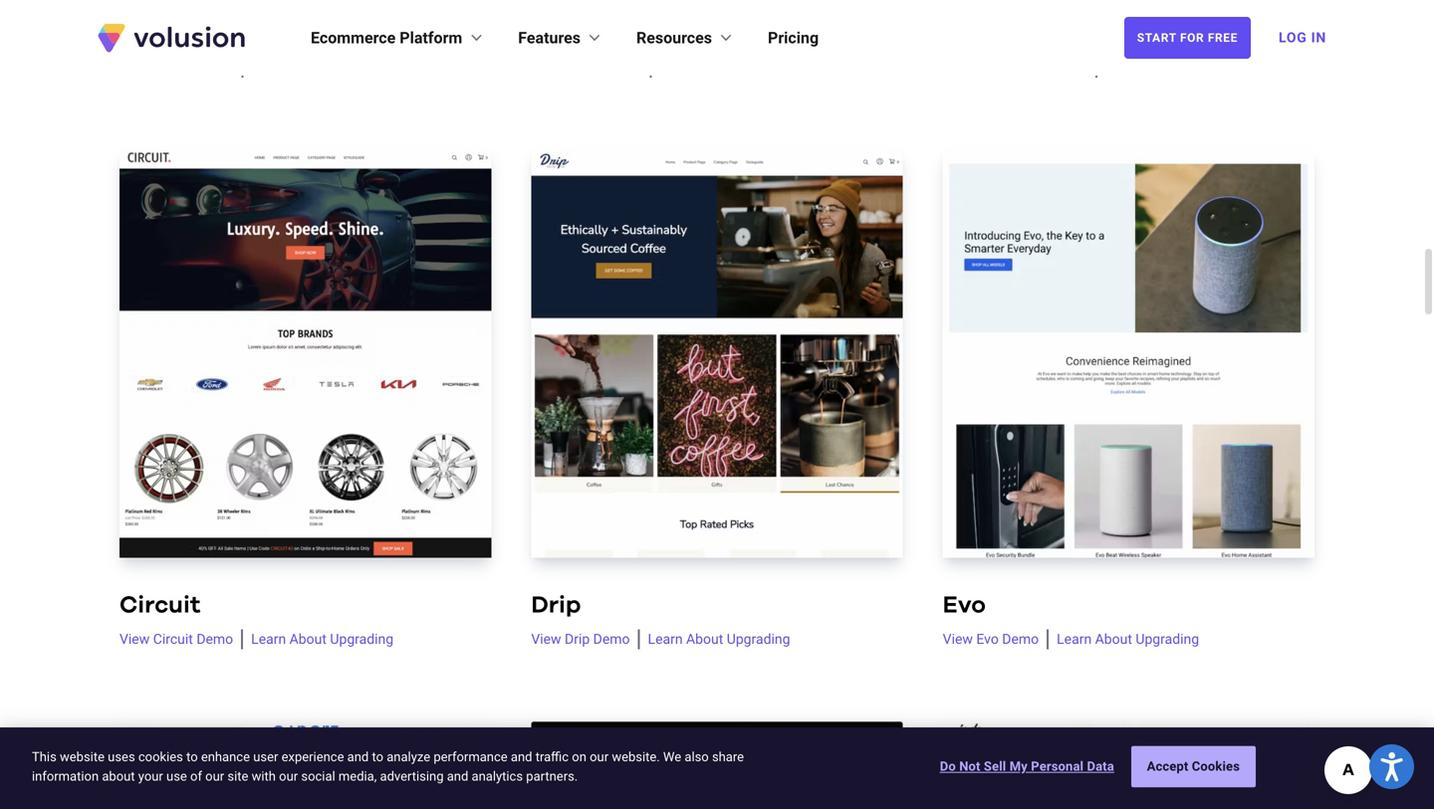Task type: locate. For each thing, give the bounding box(es) containing it.
1 horizontal spatial our
[[279, 769, 298, 784]]

not
[[959, 760, 981, 775]]

1 vertical spatial evo
[[976, 631, 999, 648]]

advertising
[[380, 769, 444, 784]]

learn down start on the right of the page
[[1106, 59, 1140, 76]]

1 demo from the left
[[197, 631, 233, 648]]

learn about upgrading link
[[1096, 58, 1248, 78], [241, 630, 394, 650], [638, 630, 790, 650], [1047, 630, 1199, 650]]

share
[[712, 750, 744, 765]]

this
[[32, 750, 57, 765]]

our right "of" in the left bottom of the page
[[205, 769, 224, 784]]

view
[[120, 631, 150, 648], [531, 631, 561, 648], [943, 631, 973, 648]]

to
[[186, 750, 198, 765], [372, 750, 383, 765]]

1 horizontal spatial demo
[[593, 631, 630, 648]]

upgrading for circuit
[[330, 631, 394, 648]]

enhance
[[201, 750, 250, 765]]

2 horizontal spatial demo
[[1002, 631, 1039, 648]]

pricing link
[[768, 26, 819, 50]]

upgrading
[[1185, 59, 1248, 76], [330, 631, 394, 648], [727, 631, 790, 648], [1136, 631, 1199, 648]]

and up media,
[[347, 750, 369, 765]]

3 demo from the left
[[1002, 631, 1039, 648]]

site
[[227, 769, 248, 784]]

1 horizontal spatial to
[[372, 750, 383, 765]]

user
[[253, 750, 278, 765]]

start for free
[[1137, 31, 1238, 45]]

learn right the view drip demo
[[648, 631, 683, 648]]

drip
[[531, 594, 581, 618], [565, 631, 590, 648]]

learn right 'view circuit demo'
[[251, 631, 286, 648]]

view for drip
[[531, 631, 561, 648]]

2 demo from the left
[[593, 631, 630, 648]]

0 vertical spatial evo
[[943, 594, 986, 618]]

our right the on
[[590, 750, 609, 765]]

0 horizontal spatial and
[[347, 750, 369, 765]]

1 to from the left
[[186, 750, 198, 765]]

0 horizontal spatial to
[[186, 750, 198, 765]]

learn right view evo demo
[[1057, 631, 1092, 648]]

0 horizontal spatial demo
[[197, 631, 233, 648]]

0 vertical spatial drip
[[531, 594, 581, 618]]

1 view from the left
[[120, 631, 150, 648]]

0 horizontal spatial view
[[120, 631, 150, 648]]

view for evo
[[943, 631, 973, 648]]

privacy alert dialog
[[0, 728, 1434, 810]]

personal
[[1031, 760, 1084, 775]]

to up media,
[[372, 750, 383, 765]]

about for drip
[[686, 631, 723, 648]]

hatter theme image
[[531, 722, 903, 810]]

to up "of" in the left bottom of the page
[[186, 750, 198, 765]]

learn about upgrading link for drip
[[638, 630, 790, 650]]

learn about upgrading for evo
[[1057, 631, 1199, 648]]

log
[[1279, 29, 1307, 46]]

about
[[102, 769, 135, 784]]

1 vertical spatial circuit
[[153, 631, 193, 648]]

do not sell my personal data
[[940, 760, 1114, 775]]

accept
[[1147, 760, 1189, 775]]

of
[[190, 769, 202, 784]]

uses
[[108, 750, 135, 765]]

circuit
[[120, 594, 200, 618], [153, 631, 193, 648]]

upgrading for drip
[[727, 631, 790, 648]]

our
[[590, 750, 609, 765], [205, 769, 224, 784], [279, 769, 298, 784]]

learn
[[1106, 59, 1140, 76], [251, 631, 286, 648], [648, 631, 683, 648], [1057, 631, 1092, 648]]

0 horizontal spatial our
[[205, 769, 224, 784]]

and down performance
[[447, 769, 468, 784]]

and left traffic
[[511, 750, 532, 765]]

ecommerce platform
[[311, 28, 462, 47]]

and
[[347, 750, 369, 765], [511, 750, 532, 765], [447, 769, 468, 784]]

features button
[[518, 26, 605, 50]]

demo
[[197, 631, 233, 648], [593, 631, 630, 648], [1002, 631, 1039, 648]]

we
[[663, 750, 681, 765]]

bright
[[531, 22, 604, 46]]

learn for circuit
[[251, 631, 286, 648]]

website.
[[612, 750, 660, 765]]

2 horizontal spatial our
[[590, 750, 609, 765]]

about
[[1144, 59, 1181, 76], [290, 631, 327, 648], [686, 631, 723, 648], [1095, 631, 1132, 648]]

demo for circuit
[[197, 631, 233, 648]]

1 horizontal spatial view
[[531, 631, 561, 648]]

our right with
[[279, 769, 298, 784]]

evo
[[943, 594, 986, 618], [976, 631, 999, 648]]

learn about upgrading
[[1106, 59, 1248, 76], [251, 631, 394, 648], [648, 631, 790, 648], [1057, 631, 1199, 648]]

do not sell my personal data button
[[940, 748, 1114, 787]]

also
[[685, 750, 709, 765]]

pricing
[[768, 28, 819, 47]]

2 horizontal spatial view
[[943, 631, 973, 648]]

learn for drip
[[648, 631, 683, 648]]

analyze
[[387, 750, 430, 765]]

2 view from the left
[[531, 631, 561, 648]]

your
[[138, 769, 163, 784]]

3 view from the left
[[943, 631, 973, 648]]



Task type: vqa. For each thing, say whether or not it's contained in the screenshot.
a
no



Task type: describe. For each thing, give the bounding box(es) containing it.
learn about upgrading link for circuit
[[241, 630, 394, 650]]

with
[[252, 769, 276, 784]]

learn for evo
[[1057, 631, 1092, 648]]

ecommerce platform button
[[311, 26, 486, 50]]

traffic
[[536, 750, 569, 765]]

view circuit demo
[[120, 631, 233, 648]]

evo theme image
[[943, 149, 1315, 558]]

start for free link
[[1124, 17, 1251, 59]]

1 horizontal spatial and
[[447, 769, 468, 784]]

data
[[1087, 760, 1114, 775]]

2 to from the left
[[372, 750, 383, 765]]

learn about upgrading link for evo
[[1047, 630, 1199, 650]]

on
[[572, 750, 587, 765]]

for
[[1180, 31, 1204, 45]]

this website uses cookies to enhance user experience and to analyze performance and traffic on our website. we also share information about your use of our site with our social media, advertising and analytics partners.
[[32, 750, 744, 784]]

circuit theme image
[[120, 149, 491, 558]]

my
[[1010, 760, 1028, 775]]

0 vertical spatial circuit
[[120, 594, 200, 618]]

view drip demo
[[531, 631, 630, 648]]

view evo demo
[[943, 631, 1039, 648]]

information
[[32, 769, 99, 784]]

1 vertical spatial drip
[[565, 631, 590, 648]]

log in
[[1279, 29, 1327, 46]]

performance
[[434, 750, 508, 765]]

media,
[[339, 769, 377, 784]]

view for circuit
[[120, 631, 150, 648]]

platform
[[400, 28, 462, 47]]

demo for evo
[[1002, 631, 1039, 648]]

2 horizontal spatial and
[[511, 750, 532, 765]]

upgrading for evo
[[1136, 631, 1199, 648]]

accept cookies
[[1147, 760, 1240, 775]]

do
[[940, 760, 956, 775]]

demo for drip
[[593, 631, 630, 648]]

jade theme image
[[943, 722, 1315, 810]]

sell
[[984, 760, 1006, 775]]

drip theme image
[[531, 149, 903, 558]]

experience
[[281, 750, 344, 765]]

free
[[1208, 31, 1238, 45]]

use
[[166, 769, 187, 784]]

about for evo
[[1095, 631, 1132, 648]]

accept cookies button
[[1131, 747, 1256, 788]]

resources
[[636, 28, 712, 47]]

resources button
[[636, 26, 736, 50]]

open accessibe: accessibility options, statement and help image
[[1381, 753, 1403, 782]]

in
[[1311, 29, 1327, 46]]

analytics
[[472, 769, 523, 784]]

learn about upgrading for circuit
[[251, 631, 394, 648]]

log in link
[[1267, 16, 1339, 60]]

website
[[60, 750, 105, 765]]

about for circuit
[[290, 631, 327, 648]]

partners.
[[526, 769, 578, 784]]

learn about upgrading for drip
[[648, 631, 790, 648]]

cookies
[[138, 750, 183, 765]]

bloom
[[120, 22, 193, 46]]

gadget theme image
[[120, 722, 491, 810]]

cookies
[[1192, 760, 1240, 775]]

ecommerce
[[311, 28, 396, 47]]

features
[[518, 28, 581, 47]]

social
[[301, 769, 335, 784]]

start
[[1137, 31, 1177, 45]]



